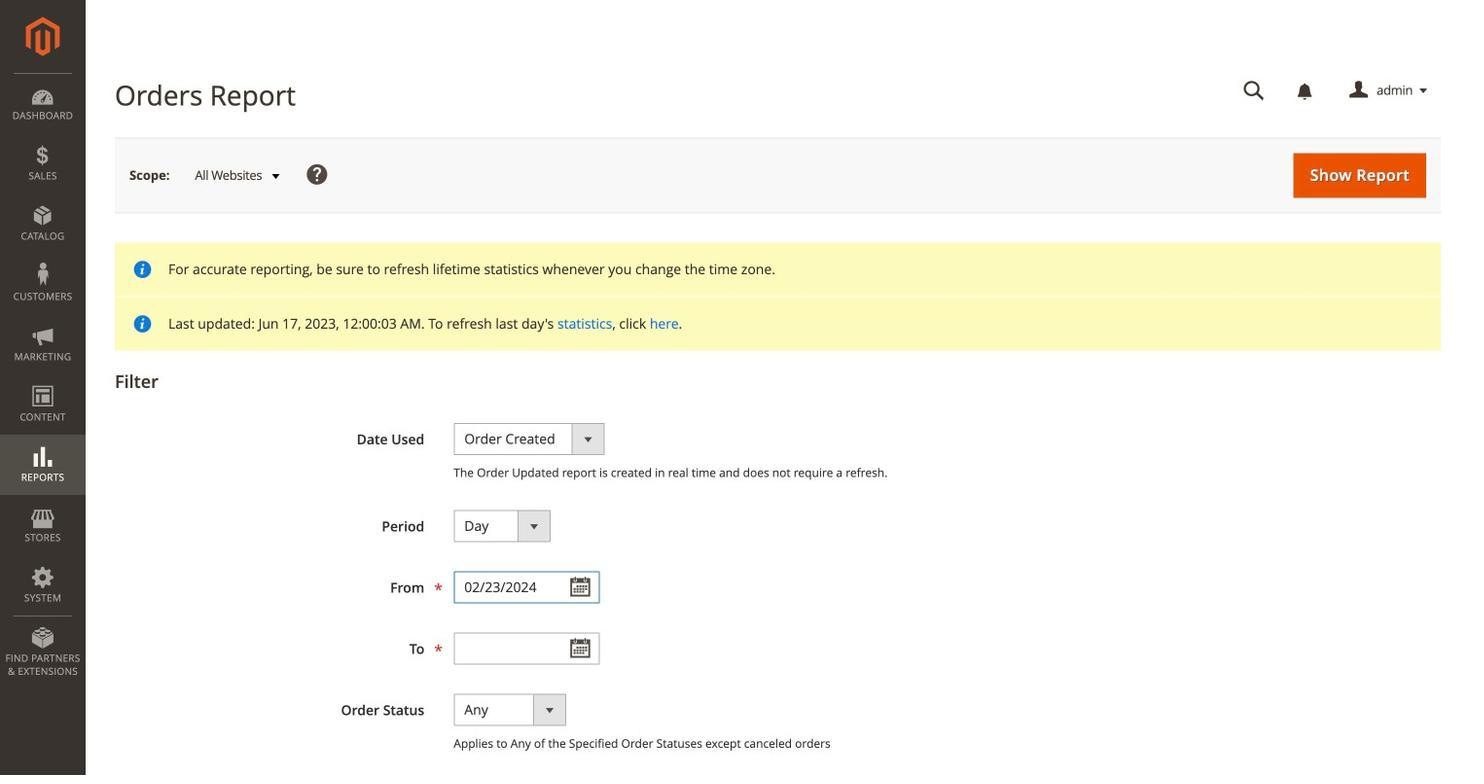 Task type: locate. For each thing, give the bounding box(es) containing it.
menu bar
[[0, 73, 86, 688]]

None text field
[[454, 633, 600, 665]]

None text field
[[1230, 74, 1279, 108], [454, 572, 600, 604], [1230, 74, 1279, 108], [454, 572, 600, 604]]

magento admin panel image
[[26, 17, 60, 56]]



